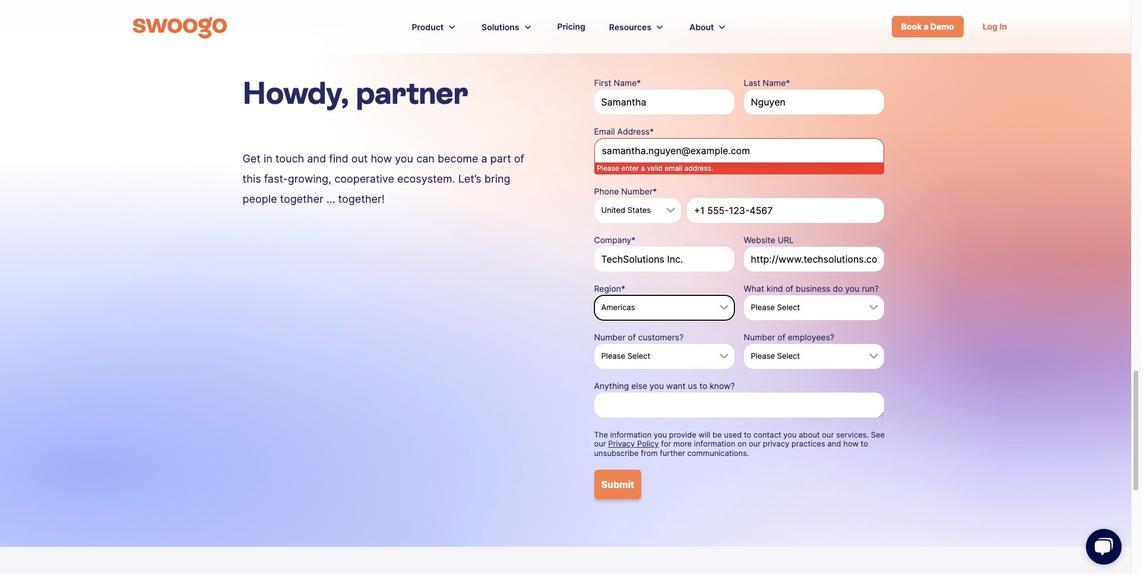 Task type: locate. For each thing, give the bounding box(es) containing it.
dialog
[[0, 0, 1140, 575]]

None text field
[[594, 90, 734, 115], [744, 90, 884, 115], [744, 247, 884, 272], [594, 393, 884, 418], [594, 90, 734, 115], [744, 90, 884, 115], [744, 247, 884, 272], [594, 393, 884, 418]]

None submit
[[594, 471, 642, 500]]

None telephone field
[[687, 198, 884, 223]]

swoogo image
[[133, 17, 227, 39]]

Company name text field
[[594, 247, 734, 272]]



Task type: vqa. For each thing, say whether or not it's contained in the screenshot.
SWOOGO G2 REVIEW: ENTERPRISES SAY SWOOGO IS EASY TO DO BUSINESS WITH image
no



Task type: describe. For each thing, give the bounding box(es) containing it.
Work email address email field
[[594, 139, 884, 163]]

chat widget region
[[1072, 518, 1132, 575]]



